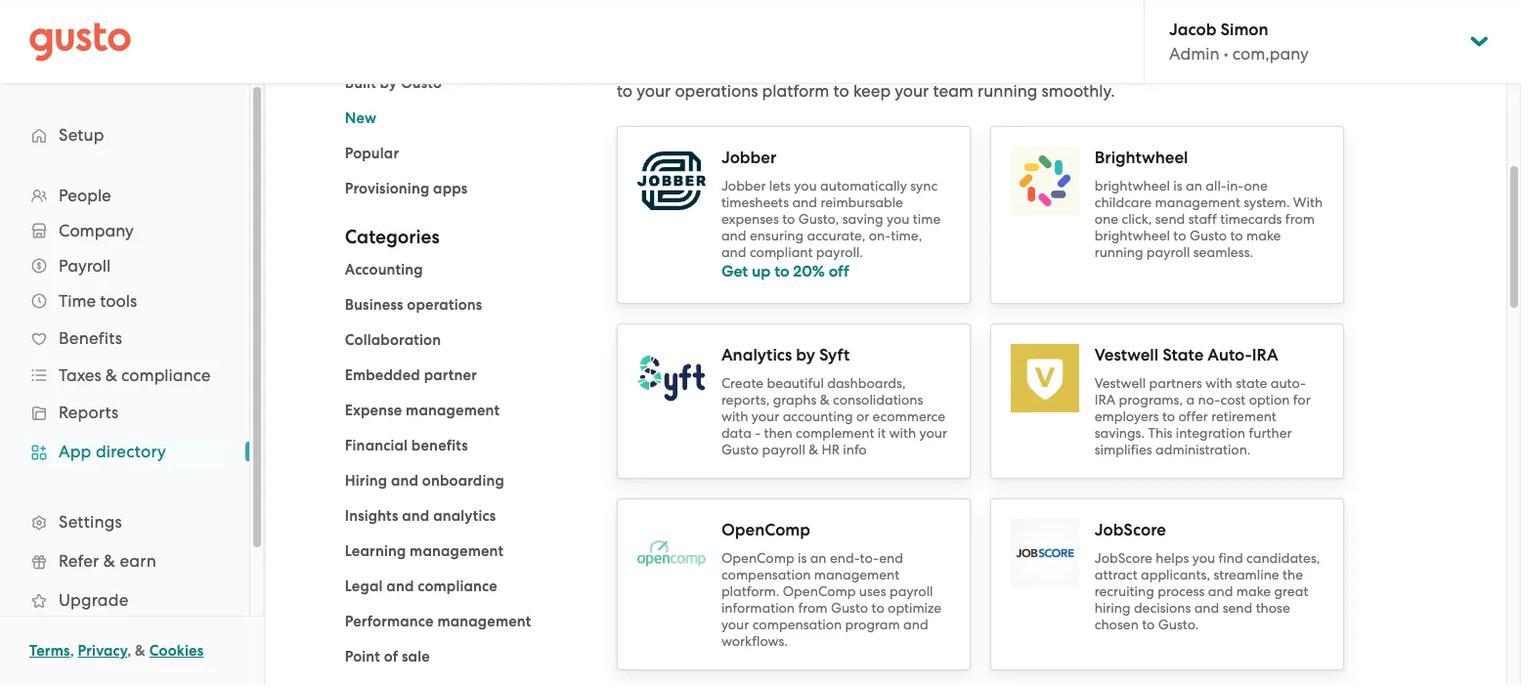 Task type: locate. For each thing, give the bounding box(es) containing it.
0 vertical spatial by
[[380, 74, 397, 92]]

terms
[[29, 643, 70, 660]]

and inside 'opencomp opencomp is an end-to-end compensation management platform. opencomp uses payroll information from gusto to optimize your compensation program and workflows.'
[[904, 617, 929, 632]]

point of sale link
[[345, 648, 430, 666]]

accounting
[[783, 408, 853, 424]]

jobscore
[[1095, 520, 1167, 540], [1095, 550, 1153, 566]]

and down optimize
[[904, 617, 929, 632]]

setup link
[[20, 117, 230, 153]]

gusto. left •
[[1168, 58, 1218, 77]]

by for built
[[380, 74, 397, 92]]

0 horizontal spatial you
[[794, 178, 817, 194]]

new link
[[345, 110, 377, 127]]

0 horizontal spatial by
[[380, 74, 397, 92]]

business operations link
[[345, 296, 482, 314]]

sync
[[911, 178, 938, 194]]

an inside 'opencomp opencomp is an end-to-end compensation management platform. opencomp uses payroll information from gusto to optimize your compensation program and workflows.'
[[810, 550, 827, 566]]

by inside list
[[380, 74, 397, 92]]

sale
[[402, 648, 430, 666]]

simplify
[[617, 58, 678, 77]]

company button
[[20, 213, 230, 248]]

operations down things
[[675, 81, 758, 101]]

offer
[[1179, 408, 1209, 424]]

1 horizontal spatial by
[[796, 345, 816, 365]]

1 vertical spatial an
[[810, 550, 827, 566]]

1 horizontal spatial an
[[1186, 178, 1203, 194]]

0 vertical spatial compliance
[[121, 366, 211, 385]]

jobber logo image
[[638, 152, 706, 210]]

2 jobscore from the top
[[1095, 550, 1153, 566]]

that
[[1060, 58, 1092, 77]]

business
[[345, 296, 404, 314]]

1 vertical spatial by
[[796, 345, 816, 365]]

send left staff
[[1156, 211, 1186, 227]]

20%
[[793, 262, 825, 281]]

payroll down click,
[[1147, 244, 1191, 260]]

make inside 'jobscore jobscore helps you find candidates, attract applicants, streamline the recruiting process and make great hiring decisions and send those chosen to gusto.'
[[1237, 583, 1271, 599]]

running
[[978, 81, 1038, 101], [1095, 244, 1144, 260]]

management down end-
[[814, 567, 900, 582]]

0 horizontal spatial operations
[[407, 296, 482, 314]]

option
[[1249, 392, 1290, 407]]

0 vertical spatial you
[[794, 178, 817, 194]]

your right keep
[[895, 81, 929, 101]]

dashboards,
[[828, 375, 906, 391]]

reports,
[[722, 392, 770, 407]]

point
[[345, 648, 380, 666]]

an left all-
[[1186, 178, 1203, 194]]

ira up employers at the right of page
[[1095, 392, 1116, 407]]

with down ecommerce
[[890, 425, 917, 441]]

your down ecommerce
[[920, 425, 948, 441]]

brightwheel down click,
[[1095, 228, 1171, 244]]

and right things
[[733, 58, 764, 77]]

from inside 'opencomp opencomp is an end-to-end compensation management platform. opencomp uses payroll information from gusto to optimize your compensation program and workflows.'
[[798, 600, 828, 616]]

from right "information"
[[798, 600, 828, 616]]

1 vertical spatial operations
[[407, 296, 482, 314]]

list
[[345, 36, 588, 200], [0, 178, 249, 659], [345, 258, 588, 686]]

is for opencomp
[[798, 550, 807, 566]]

0 vertical spatial compensation
[[722, 567, 811, 582]]

brightwheel
[[1095, 148, 1189, 168]]

accurate,
[[807, 228, 866, 244]]

to inside vestwell state auto-ira vestwell partners with state auto- ira programs, a no-cost option for employers to offer retirement savings. this integration further simplifies administration.
[[1163, 408, 1176, 424]]

1 vertical spatial brightwheel
[[1095, 228, 1171, 244]]

payroll down 'then'
[[762, 442, 806, 457]]

& right taxes
[[105, 366, 117, 385]]

to
[[1148, 58, 1164, 77], [617, 81, 633, 101], [834, 81, 850, 101], [783, 211, 795, 227], [1174, 228, 1187, 244], [1231, 228, 1244, 244], [775, 262, 790, 281], [1163, 408, 1176, 424], [872, 600, 885, 616], [1143, 617, 1155, 632]]

2 vestwell from the top
[[1095, 375, 1146, 391]]

embedded partner
[[345, 367, 477, 384]]

operations inside simplify things and integrate gusto payroll with software that is new to gusto. connect gusto to your operations platform to keep your team running smoothly.
[[675, 81, 758, 101]]

is left end-
[[798, 550, 807, 566]]

make inside brightwheel brightwheel is an all-in-one childcare management system. with one click, send staff timecards from brightwheel to gusto to make running payroll seamless.
[[1247, 228, 1282, 244]]

smoothly.
[[1042, 81, 1115, 101]]

0 vertical spatial jobscore
[[1095, 520, 1167, 540]]

gusto down staff
[[1190, 228, 1227, 244]]

is inside 'opencomp opencomp is an end-to-end compensation management platform. opencomp uses payroll information from gusto to optimize your compensation program and workflows.'
[[798, 550, 807, 566]]

earn
[[120, 552, 156, 571]]

vestwell up programs,
[[1095, 345, 1159, 365]]

0 vertical spatial an
[[1186, 178, 1203, 194]]

0 vertical spatial running
[[978, 81, 1038, 101]]

1 vertical spatial you
[[887, 211, 910, 227]]

0 horizontal spatial send
[[1156, 211, 1186, 227]]

send inside 'jobscore jobscore helps you find candidates, attract applicants, streamline the recruiting process and make great hiring decisions and send those chosen to gusto.'
[[1223, 600, 1253, 616]]

operations up collaboration
[[407, 296, 482, 314]]

&
[[105, 366, 117, 385], [820, 392, 830, 407], [809, 442, 819, 457], [103, 552, 115, 571], [135, 643, 146, 660]]

gusto inside 'opencomp opencomp is an end-to-end compensation management platform. opencomp uses payroll information from gusto to optimize your compensation program and workflows.'
[[831, 600, 869, 616]]

payroll inside brightwheel brightwheel is an all-in-one childcare management system. with one click, send staff timecards from brightwheel to gusto to make running payroll seamless.
[[1147, 244, 1191, 260]]

information
[[722, 600, 795, 616]]

management down partner
[[406, 402, 500, 420]]

opencomp logo image
[[638, 519, 706, 587]]

& up accounting
[[820, 392, 830, 407]]

management for learning management
[[410, 543, 504, 560]]

0 horizontal spatial from
[[798, 600, 828, 616]]

1 vertical spatial compliance
[[418, 578, 498, 596]]

insights and analytics
[[345, 508, 496, 525]]

with inside simplify things and integrate gusto payroll with software that is new to gusto. connect gusto to your operations platform to keep your team running smoothly.
[[951, 58, 984, 77]]

expense
[[345, 402, 402, 420]]

0 vertical spatial send
[[1156, 211, 1186, 227]]

1 vertical spatial from
[[798, 600, 828, 616]]

2 brightwheel from the top
[[1095, 228, 1171, 244]]

payroll up the team
[[893, 58, 947, 77]]

0 vertical spatial is
[[1097, 58, 1108, 77]]

business operations
[[345, 296, 482, 314]]

0 horizontal spatial ,
[[70, 643, 74, 660]]

gusto navigation element
[[0, 84, 249, 686]]

financial
[[345, 437, 408, 455]]

with up the no-
[[1206, 375, 1233, 391]]

1 vertical spatial compensation
[[753, 617, 842, 632]]

1 vertical spatial vestwell
[[1095, 375, 1146, 391]]

& left cookies
[[135, 643, 146, 660]]

1 horizontal spatial ,
[[127, 643, 131, 660]]

make down timecards
[[1247, 228, 1282, 244]]

2 vertical spatial you
[[1193, 550, 1216, 566]]

an for brightwheel
[[1186, 178, 1203, 194]]

0 horizontal spatial compliance
[[121, 366, 211, 385]]

0 horizontal spatial one
[[1095, 211, 1119, 227]]

payroll
[[893, 58, 947, 77], [1147, 244, 1191, 260], [762, 442, 806, 457], [890, 583, 933, 599]]

operations
[[675, 81, 758, 101], [407, 296, 482, 314]]

1 , from the left
[[70, 643, 74, 660]]

onboarding
[[422, 472, 505, 490]]

2 jobber from the top
[[722, 178, 766, 194]]

1 vertical spatial make
[[1237, 583, 1271, 599]]

vestwell state auto-ira logo image
[[1011, 344, 1079, 412]]

time tools button
[[20, 284, 230, 319]]

list containing built by gusto
[[345, 36, 588, 200]]

an left end-
[[810, 550, 827, 566]]

& left hr
[[809, 442, 819, 457]]

reports
[[59, 403, 119, 422]]

integration
[[1176, 425, 1246, 441]]

0 vertical spatial brightwheel
[[1095, 178, 1171, 194]]

compliance up performance management link on the bottom of the page
[[418, 578, 498, 596]]

2 vertical spatial opencomp
[[783, 583, 856, 599]]

in-
[[1227, 178, 1244, 194]]

management down the analytics
[[410, 543, 504, 560]]

compensation
[[722, 567, 811, 582], [753, 617, 842, 632]]

payroll inside analytics by syft create beautiful dashboards, reports, graphs & consolidations with your accounting or ecommerce data - then complement it with your gusto payroll & hr info
[[762, 442, 806, 457]]

by inside analytics by syft create beautiful dashboards, reports, graphs & consolidations with your accounting or ecommerce data - then complement it with your gusto payroll & hr info
[[796, 345, 816, 365]]

management down legal and compliance
[[438, 613, 531, 631]]

simon
[[1221, 20, 1269, 40]]

setup
[[59, 125, 104, 145]]

2 horizontal spatial you
[[1193, 550, 1216, 566]]

jobber jobber lets you automatically sync timesheets and reimbursable expenses to gusto, saving you time and ensuring accurate, on-time, and compliant payroll. get up to 20% off
[[722, 148, 941, 281]]

0 vertical spatial gusto.
[[1168, 58, 1218, 77]]

1 horizontal spatial is
[[1097, 58, 1108, 77]]

gusto. down decisions on the right
[[1159, 617, 1199, 632]]

from down with
[[1286, 211, 1315, 227]]

ensuring
[[750, 228, 804, 244]]

1 vertical spatial gusto.
[[1159, 617, 1199, 632]]

complement
[[796, 425, 875, 441]]

1 vertical spatial jobber
[[722, 178, 766, 194]]

you right lets
[[794, 178, 817, 194]]

,
[[70, 643, 74, 660], [127, 643, 131, 660]]

running down "software"
[[978, 81, 1038, 101]]

to inside 'opencomp opencomp is an end-to-end compensation management platform. opencomp uses payroll information from gusto to optimize your compensation program and workflows.'
[[872, 600, 885, 616]]

one down childcare
[[1095, 211, 1119, 227]]

1 horizontal spatial send
[[1223, 600, 1253, 616]]

by right built
[[380, 74, 397, 92]]

0 horizontal spatial is
[[798, 550, 807, 566]]

running down click,
[[1095, 244, 1144, 260]]

find
[[1219, 550, 1244, 566]]

gusto. inside 'jobscore jobscore helps you find candidates, attract applicants, streamline the recruiting process and make great hiring decisions and send those chosen to gusto.'
[[1159, 617, 1199, 632]]

running inside brightwheel brightwheel is an all-in-one childcare management system. with one click, send staff timecards from brightwheel to gusto to make running payroll seamless.
[[1095, 244, 1144, 260]]

admin
[[1170, 44, 1220, 64]]

payroll button
[[20, 248, 230, 284]]

1 vertical spatial send
[[1223, 600, 1253, 616]]

1 horizontal spatial ira
[[1253, 345, 1279, 365]]

you up the time,
[[887, 211, 910, 227]]

1 vertical spatial running
[[1095, 244, 1144, 260]]

0 vertical spatial vestwell
[[1095, 345, 1159, 365]]

0 vertical spatial operations
[[675, 81, 758, 101]]

is inside brightwheel brightwheel is an all-in-one childcare management system. with one click, send staff timecards from brightwheel to gusto to make running payroll seamless.
[[1174, 178, 1183, 194]]

1 horizontal spatial running
[[1095, 244, 1144, 260]]

payroll up optimize
[[890, 583, 933, 599]]

send down streamline
[[1223, 600, 1253, 616]]

legal
[[345, 578, 383, 596]]

recruiting
[[1095, 583, 1155, 599]]

learning management link
[[345, 543, 504, 560]]

you inside 'jobscore jobscore helps you find candidates, attract applicants, streamline the recruiting process and make great hiring decisions and send those chosen to gusto.'
[[1193, 550, 1216, 566]]

refer
[[59, 552, 99, 571]]

and down streamline
[[1209, 583, 1234, 599]]

with up the team
[[951, 58, 984, 77]]

& left earn
[[103, 552, 115, 571]]

to inside 'jobscore jobscore helps you find candidates, attract applicants, streamline the recruiting process and make great hiring decisions and send those chosen to gusto.'
[[1143, 617, 1155, 632]]

management up staff
[[1155, 195, 1241, 210]]

, left cookies
[[127, 643, 131, 660]]

0 vertical spatial make
[[1247, 228, 1282, 244]]

vestwell up employers at the right of page
[[1095, 375, 1146, 391]]

programs,
[[1119, 392, 1183, 407]]

your
[[637, 81, 671, 101], [895, 81, 929, 101], [752, 408, 780, 424], [920, 425, 948, 441], [722, 617, 749, 632]]

0 vertical spatial ira
[[1253, 345, 1279, 365]]

1 vertical spatial is
[[1174, 178, 1183, 194]]

and up gusto,
[[793, 195, 818, 210]]

by left syft
[[796, 345, 816, 365]]

1 horizontal spatial compliance
[[418, 578, 498, 596]]

financial benefits link
[[345, 437, 468, 455]]

, left privacy link
[[70, 643, 74, 660]]

•
[[1224, 44, 1229, 64]]

gusto up program at the right bottom
[[831, 600, 869, 616]]

2 horizontal spatial is
[[1174, 178, 1183, 194]]

0 vertical spatial from
[[1286, 211, 1315, 227]]

brightwheel up childcare
[[1095, 178, 1171, 194]]

is left all-
[[1174, 178, 1183, 194]]

vestwell
[[1095, 345, 1159, 365], [1095, 375, 1146, 391]]

running inside simplify things and integrate gusto payroll with software that is new to gusto. connect gusto to your operations platform to keep your team running smoothly.
[[978, 81, 1038, 101]]

brightwheel
[[1095, 178, 1171, 194], [1095, 228, 1171, 244]]

embedded
[[345, 367, 420, 384]]

benefits
[[412, 437, 468, 455]]

jobber up timesheets
[[722, 178, 766, 194]]

simplifies
[[1095, 442, 1153, 457]]

system.
[[1244, 195, 1290, 210]]

1 vertical spatial jobscore
[[1095, 550, 1153, 566]]

0 horizontal spatial ira
[[1095, 392, 1116, 407]]

0 horizontal spatial running
[[978, 81, 1038, 101]]

and inside simplify things and integrate gusto payroll with software that is new to gusto. connect gusto to your operations platform to keep your team running smoothly.
[[733, 58, 764, 77]]

1 horizontal spatial you
[[887, 211, 910, 227]]

is inside simplify things and integrate gusto payroll with software that is new to gusto. connect gusto to your operations platform to keep your team running smoothly.
[[1097, 58, 1108, 77]]

compensation down "information"
[[753, 617, 842, 632]]

gusto. inside simplify things and integrate gusto payroll with software that is new to gusto. connect gusto to your operations platform to keep your team running smoothly.
[[1168, 58, 1218, 77]]

-
[[755, 425, 761, 441]]

one up the system.
[[1244, 178, 1268, 194]]

and
[[733, 58, 764, 77], [793, 195, 818, 210], [722, 228, 747, 244], [722, 244, 747, 260], [391, 472, 419, 490], [402, 508, 430, 525], [387, 578, 414, 596], [1209, 583, 1234, 599], [1195, 600, 1220, 616], [904, 617, 929, 632]]

gusto right built
[[401, 74, 442, 92]]

platform.
[[722, 583, 780, 599]]

ira up state
[[1253, 345, 1279, 365]]

an inside brightwheel brightwheel is an all-in-one childcare management system. with one click, send staff timecards from brightwheel to gusto to make running payroll seamless.
[[1186, 178, 1203, 194]]

list containing people
[[0, 178, 249, 659]]

make down streamline
[[1237, 583, 1271, 599]]

0 vertical spatial one
[[1244, 178, 1268, 194]]

compensation up platform.
[[722, 567, 811, 582]]

data
[[722, 425, 752, 441]]

gusto down data
[[722, 442, 759, 457]]

gusto
[[843, 58, 889, 77], [1291, 58, 1337, 77], [401, 74, 442, 92], [1190, 228, 1227, 244], [722, 442, 759, 457], [831, 600, 869, 616]]

state
[[1163, 345, 1204, 365]]

with up data
[[722, 408, 749, 424]]

1 horizontal spatial operations
[[675, 81, 758, 101]]

you
[[794, 178, 817, 194], [887, 211, 910, 227], [1193, 550, 1216, 566]]

1 horizontal spatial from
[[1286, 211, 1315, 227]]

compliance
[[121, 366, 211, 385], [418, 578, 498, 596]]

make
[[1247, 228, 1282, 244], [1237, 583, 1271, 599]]

reports link
[[20, 395, 230, 430]]

your up "workflows."
[[722, 617, 749, 632]]

compliance inside dropdown button
[[121, 366, 211, 385]]

is right that
[[1097, 58, 1108, 77]]

0 horizontal spatial an
[[810, 550, 827, 566]]

compliance down benefits link
[[121, 366, 211, 385]]

jobber up lets
[[722, 148, 777, 168]]

auto-
[[1271, 375, 1307, 391]]

2 vertical spatial is
[[798, 550, 807, 566]]

1 vertical spatial ira
[[1095, 392, 1116, 407]]

you left find
[[1193, 550, 1216, 566]]

0 vertical spatial jobber
[[722, 148, 777, 168]]



Task type: describe. For each thing, give the bounding box(es) containing it.
an for opencomp
[[810, 550, 827, 566]]

opencomp opencomp is an end-to-end compensation management platform. opencomp uses payroll information from gusto to optimize your compensation program and workflows.
[[722, 520, 942, 649]]

analytics
[[433, 508, 496, 525]]

by for analytics
[[796, 345, 816, 365]]

consolidations
[[833, 392, 924, 407]]

& inside taxes & compliance dropdown button
[[105, 366, 117, 385]]

analytics by syft logo image
[[638, 344, 706, 412]]

workflows.
[[722, 633, 788, 649]]

management for expense management
[[406, 402, 500, 420]]

1 vertical spatial opencomp
[[722, 550, 795, 566]]

up
[[752, 262, 771, 281]]

insights
[[345, 508, 399, 525]]

collaboration
[[345, 332, 441, 349]]

expense management
[[345, 402, 500, 420]]

list containing accounting
[[345, 258, 588, 686]]

privacy link
[[78, 643, 127, 660]]

chosen
[[1095, 617, 1139, 632]]

partners
[[1150, 375, 1203, 391]]

beautiful
[[767, 375, 824, 391]]

popular
[[345, 145, 399, 162]]

and down the financial benefits link
[[391, 472, 419, 490]]

compliance for legal and compliance
[[418, 578, 498, 596]]

cookies
[[149, 643, 204, 660]]

accounting
[[345, 261, 423, 279]]

send inside brightwheel brightwheel is an all-in-one childcare management system. with one click, send staff timecards from brightwheel to gusto to make running payroll seamless.
[[1156, 211, 1186, 227]]

to-
[[860, 550, 879, 566]]

lets
[[770, 178, 791, 194]]

management for performance management
[[438, 613, 531, 631]]

this
[[1149, 425, 1173, 441]]

cookies button
[[149, 640, 204, 663]]

analytics
[[722, 345, 792, 365]]

terms link
[[29, 643, 70, 660]]

for
[[1294, 392, 1311, 407]]

provisioning apps link
[[345, 180, 468, 198]]

expense management link
[[345, 402, 500, 420]]

app
[[59, 442, 91, 462]]

built
[[345, 74, 376, 92]]

helps
[[1156, 550, 1190, 566]]

gusto up keep
[[843, 58, 889, 77]]

brightwheel logo image
[[1011, 147, 1079, 215]]

your down simplify
[[637, 81, 671, 101]]

payroll.
[[816, 244, 863, 260]]

new
[[345, 110, 377, 127]]

gusto inside analytics by syft create beautiful dashboards, reports, graphs & consolidations with your accounting or ecommerce data - then complement it with your gusto payroll & hr info
[[722, 442, 759, 457]]

partner
[[424, 367, 477, 384]]

all-
[[1206, 178, 1227, 194]]

further
[[1249, 425, 1292, 441]]

your inside 'opencomp opencomp is an end-to-end compensation management platform. opencomp uses payroll information from gusto to optimize your compensation program and workflows.'
[[722, 617, 749, 632]]

1 brightwheel from the top
[[1095, 178, 1171, 194]]

it
[[878, 425, 886, 441]]

& inside refer & earn "link"
[[103, 552, 115, 571]]

automatically
[[821, 178, 907, 194]]

jobscore logo image
[[1011, 519, 1079, 587]]

management inside 'opencomp opencomp is an end-to-end compensation management platform. opencomp uses payroll information from gusto to optimize your compensation program and workflows.'
[[814, 567, 900, 582]]

timecards
[[1221, 211, 1283, 227]]

you for jobscore
[[1193, 550, 1216, 566]]

applicants,
[[1141, 567, 1211, 582]]

home image
[[29, 22, 131, 61]]

taxes & compliance
[[59, 366, 211, 385]]

brightwheel brightwheel is an all-in-one childcare management system. with one click, send staff timecards from brightwheel to gusto to make running payroll seamless.
[[1095, 148, 1323, 260]]

gusto,
[[799, 211, 839, 227]]

2 , from the left
[[127, 643, 131, 660]]

of
[[384, 648, 398, 666]]

childcare
[[1095, 195, 1152, 210]]

time
[[913, 211, 941, 227]]

integrate
[[768, 58, 839, 77]]

compliance for taxes & compliance
[[121, 366, 211, 385]]

administration.
[[1156, 442, 1251, 457]]

upgrade link
[[20, 583, 230, 618]]

and right legal
[[387, 578, 414, 596]]

create
[[722, 375, 764, 391]]

platform
[[762, 81, 830, 101]]

jacob
[[1170, 20, 1217, 40]]

taxes & compliance button
[[20, 358, 230, 393]]

performance
[[345, 613, 434, 631]]

things
[[682, 58, 729, 77]]

decisions
[[1134, 600, 1191, 616]]

and down process
[[1195, 600, 1220, 616]]

1 jobber from the top
[[722, 148, 777, 168]]

program
[[846, 617, 900, 632]]

gusto right connect
[[1291, 58, 1337, 77]]

and up learning management
[[402, 508, 430, 525]]

no-
[[1199, 392, 1221, 407]]

employers
[[1095, 408, 1159, 424]]

with inside vestwell state auto-ira vestwell partners with state auto- ira programs, a no-cost option for employers to offer retirement savings. this integration further simplifies administration.
[[1206, 375, 1233, 391]]

get
[[722, 262, 748, 281]]

click,
[[1122, 211, 1152, 227]]

payroll inside simplify things and integrate gusto payroll with software that is new to gusto. connect gusto to your operations platform to keep your team running smoothly.
[[893, 58, 947, 77]]

app directory link
[[20, 434, 230, 469]]

a
[[1187, 392, 1195, 407]]

your up - in the bottom of the page
[[752, 408, 780, 424]]

taxes
[[59, 366, 101, 385]]

off
[[829, 262, 850, 281]]

app directory
[[59, 442, 166, 462]]

time,
[[891, 228, 922, 244]]

then
[[764, 425, 793, 441]]

hiring
[[1095, 600, 1131, 616]]

gusto inside brightwheel brightwheel is an all-in-one childcare management system. with one click, send staff timecards from brightwheel to gusto to make running payroll seamless.
[[1190, 228, 1227, 244]]

management inside brightwheel brightwheel is an all-in-one childcare management system. with one click, send staff timecards from brightwheel to gusto to make running payroll seamless.
[[1155, 195, 1241, 210]]

time tools
[[59, 291, 137, 311]]

you for jobber
[[794, 178, 817, 194]]

privacy
[[78, 643, 127, 660]]

and up get
[[722, 244, 747, 260]]

payroll inside 'opencomp opencomp is an end-to-end compensation management platform. opencomp uses payroll information from gusto to optimize your compensation program and workflows.'
[[890, 583, 933, 599]]

tools
[[100, 291, 137, 311]]

1 horizontal spatial one
[[1244, 178, 1268, 194]]

is for brightwheel
[[1174, 178, 1183, 194]]

reimbursable
[[821, 195, 904, 210]]

hr
[[822, 442, 840, 457]]

optimize
[[888, 600, 942, 616]]

categories
[[345, 226, 440, 248]]

built by gusto
[[345, 74, 442, 92]]

and down the expenses
[[722, 228, 747, 244]]

refer & earn link
[[20, 544, 230, 579]]

1 vestwell from the top
[[1095, 345, 1159, 365]]

directory
[[96, 442, 166, 462]]

learning management
[[345, 543, 504, 560]]

state
[[1236, 375, 1268, 391]]

learning
[[345, 543, 406, 560]]

keep
[[854, 81, 891, 101]]

1 vertical spatial one
[[1095, 211, 1119, 227]]

refer & earn
[[59, 552, 156, 571]]

cost
[[1221, 392, 1246, 407]]

1 jobscore from the top
[[1095, 520, 1167, 540]]

upgrade
[[59, 591, 129, 610]]

0 vertical spatial opencomp
[[722, 520, 811, 540]]

great
[[1275, 583, 1309, 599]]

the
[[1283, 567, 1304, 582]]

from inside brightwheel brightwheel is an all-in-one childcare management system. with one click, send staff timecards from brightwheel to gusto to make running payroll seamless.
[[1286, 211, 1315, 227]]

point of sale
[[345, 648, 430, 666]]

popular link
[[345, 145, 399, 162]]



Task type: vqa. For each thing, say whether or not it's contained in the screenshot.
is within the OpenComp OpenComp is an end-to-end compensation management platform. OpenComp uses payroll information from Gusto to optimize your compensation program and workflows.
yes



